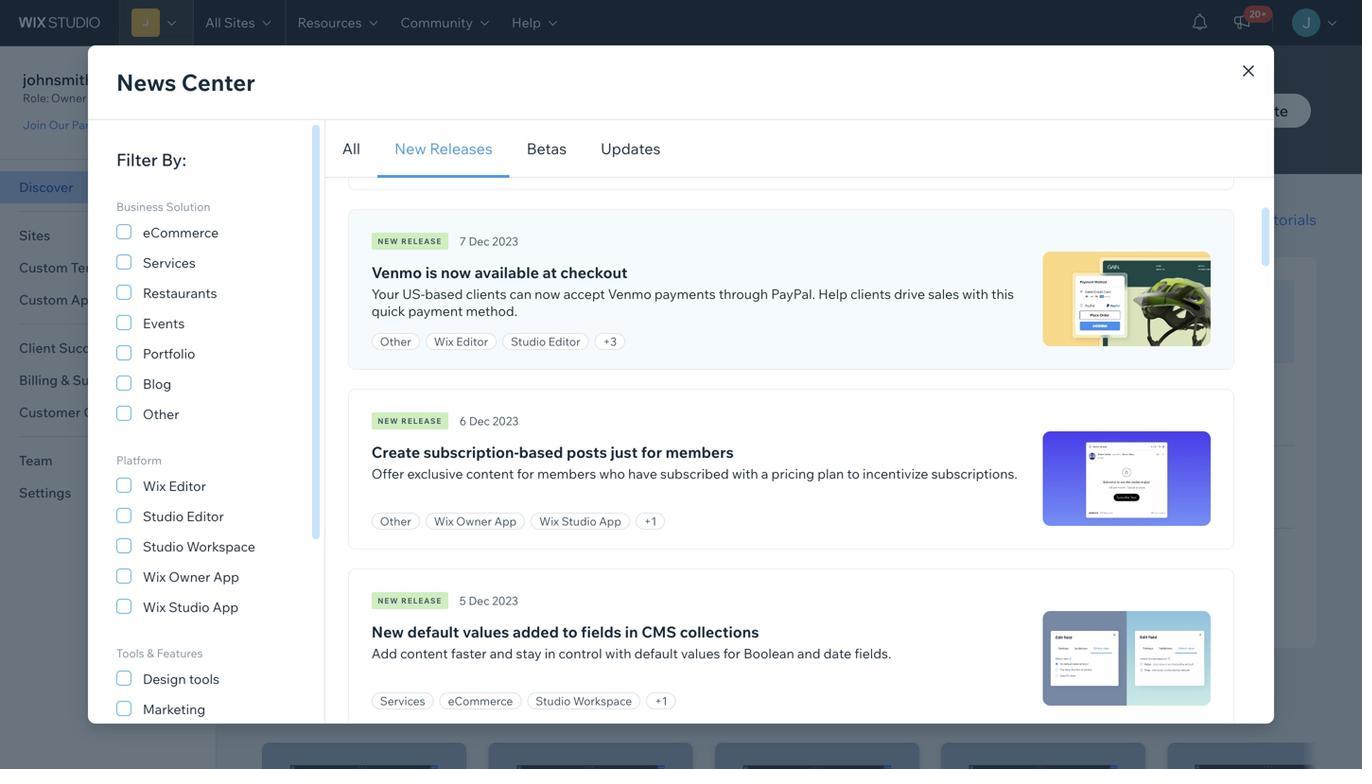 Task type: describe. For each thing, give the bounding box(es) containing it.
5 dec 2023
[[460, 594, 518, 608]]

betas
[[527, 139, 567, 158]]

who
[[599, 466, 625, 482]]

drive
[[894, 286, 926, 302]]

owner inside johnsmith43233 role: owner
[[51, 91, 87, 105]]

for inside new default values added to fields in cms collections add content faster and stay in control with default values for boolean and date fields.
[[723, 645, 741, 662]]

play video button
[[1041, 492, 1127, 509]]

business
[[116, 200, 164, 214]]

team link
[[0, 445, 216, 477]]

sidebar element
[[0, 45, 217, 769]]

+ for fields
[[655, 694, 662, 708]]

0 horizontal spatial values
[[463, 623, 509, 642]]

features
[[157, 646, 203, 661]]

our
[[49, 118, 69, 132]]

venmo is now available at checkout your us-based clients can now accept venmo payments through paypal. help clients drive sales with this quick payment method.
[[372, 263, 1014, 319]]

6 dec 2023
[[460, 414, 519, 428]]

restaurants
[[143, 285, 217, 301]]

Blog checkbox
[[116, 372, 277, 395]]

news center
[[116, 68, 255, 97]]

editor inside checkbox
[[169, 478, 206, 494]]

create
[[630, 115, 674, 134]]

0 horizontal spatial now
[[441, 263, 471, 282]]

2023 for based
[[493, 414, 519, 428]]

video for watch
[[327, 209, 381, 234]]

0 vertical spatial for
[[641, 443, 662, 462]]

us-
[[402, 286, 425, 302]]

create for create subscription-based posts just for members offer exclusive content for members who have subscribed with a pricing plan to incentivize subscriptions.
[[372, 443, 420, 462]]

studio editor inside option
[[143, 508, 224, 525]]

new for new
[[378, 596, 399, 606]]

1 vertical spatial ecommerce
[[448, 694, 513, 708]]

added
[[513, 623, 559, 642]]

to inside new default values added to fields in cms collections add content faster and stay in control with default values for boolean and date fields.
[[563, 623, 578, 642]]

content inside create subscription-based posts just for members offer exclusive content for members who have subscribed with a pricing plan to incentivize subscriptions.
[[466, 466, 514, 482]]

video for pause
[[1104, 326, 1139, 342]]

1 vertical spatial &
[[147, 646, 154, 661]]

join
[[23, 118, 46, 132]]

updates button
[[584, 120, 678, 178]]

services inside checkbox
[[143, 255, 196, 271]]

dec for based
[[469, 414, 490, 428]]

have
[[628, 466, 658, 482]]

to inside create subscription-based posts just for members offer exclusive content for members who have subscribed with a pricing plan to incentivize subscriptions.
[[847, 466, 860, 482]]

5
[[460, 594, 466, 608]]

release for is
[[401, 237, 442, 246]]

the for editor
[[373, 694, 404, 719]]

filter
[[116, 149, 158, 170]]

inspiration
[[499, 115, 574, 134]]

studio up pause video
[[1126, 300, 1161, 315]]

owner inside option
[[169, 569, 210, 585]]

create new site
[[1174, 101, 1289, 120]]

platform
[[116, 453, 162, 467]]

2023 for values
[[492, 594, 518, 608]]

new for venmo
[[378, 237, 399, 246]]

plan
[[818, 466, 844, 482]]

with inside venmo is now available at checkout your us-based clients can now accept venmo payments through paypal. help clients drive sales with this quick payment method.
[[963, 286, 989, 302]]

studio inside wix studio app option
[[169, 599, 210, 616]]

custom for custom templates
[[19, 259, 68, 276]]

projects
[[720, 115, 778, 134]]

stay
[[516, 645, 542, 662]]

app inside option
[[213, 599, 239, 616]]

studio down method.
[[511, 335, 546, 349]]

client
[[678, 115, 717, 134]]

use for use responsive behaviors
[[1041, 466, 1062, 481]]

experience
[[262, 694, 368, 719]]

out
[[316, 115, 340, 134]]

custom templates
[[19, 259, 136, 276]]

1 vertical spatial now
[[535, 286, 561, 302]]

Design tools checkbox
[[116, 667, 220, 690]]

custom apps
[[19, 291, 104, 308]]

pricing
[[772, 466, 815, 482]]

view all tutorials
[[1198, 210, 1317, 229]]

help
[[596, 115, 626, 134]]

all sites
[[205, 14, 255, 31]]

wix editor inside wix editor checkbox
[[143, 478, 206, 494]]

can
[[510, 286, 532, 302]]

behaviors
[[1124, 466, 1176, 481]]

custom apps link
[[0, 284, 216, 316]]

workspace inside "checkbox"
[[187, 538, 255, 555]]

new for create
[[378, 416, 399, 426]]

explore the wix studio editor
[[1041, 300, 1195, 315]]

check out tutorials, updates and inspiration to help create client projects at scale.
[[268, 115, 838, 134]]

Wix Owner App checkbox
[[116, 565, 277, 588]]

custom for custom apps
[[19, 291, 68, 308]]

view
[[1198, 210, 1232, 229]]

new releases
[[395, 139, 493, 158]]

create new site button
[[1151, 94, 1312, 128]]

fields
[[581, 623, 622, 642]]

0 horizontal spatial members
[[537, 466, 596, 482]]

program
[[114, 118, 160, 132]]

1 horizontal spatial &
[[1158, 549, 1165, 564]]

pause
[[1064, 326, 1101, 342]]

boolean
[[744, 645, 795, 662]]

+ 1 for members
[[644, 514, 657, 528]]

0 vertical spatial to
[[578, 115, 592, 134]]

role:
[[23, 91, 49, 105]]

cms
[[642, 623, 677, 642]]

new for default
[[372, 623, 404, 642]]

templates
[[71, 259, 136, 276]]

portfolio
[[143, 345, 195, 362]]

the for workspace
[[1084, 383, 1101, 398]]

3
[[611, 335, 617, 349]]

0 horizontal spatial for
[[517, 466, 534, 482]]

pause video button
[[1041, 326, 1139, 343]]

updates
[[601, 139, 661, 158]]

dec for values
[[469, 594, 490, 608]]

0 horizontal spatial default
[[407, 623, 459, 642]]

1 vertical spatial venmo
[[608, 286, 652, 302]]

1 for members
[[651, 514, 657, 528]]

join our partner program button
[[23, 116, 160, 133]]

tutorials,
[[343, 115, 405, 134]]

app inside option
[[213, 569, 239, 585]]

control
[[559, 645, 602, 662]]

partner
[[72, 118, 111, 132]]

tools
[[116, 646, 144, 661]]

0 vertical spatial venmo
[[372, 263, 422, 282]]

1 horizontal spatial sites
[[224, 14, 255, 31]]

all inside button
[[1236, 210, 1254, 229]]

1 horizontal spatial studio editor
[[511, 335, 581, 349]]

1 horizontal spatial in
[[625, 623, 638, 642]]

tab list containing all
[[325, 120, 1275, 178]]

custom templates link
[[0, 252, 216, 284]]

solution
[[166, 200, 211, 214]]

with inside new default values added to fields in cms collections add content faster and stay in control with default values for boolean and date fields.
[[605, 645, 632, 662]]

1 vertical spatial in
[[545, 645, 556, 662]]

1 vertical spatial default
[[635, 645, 678, 662]]

studio inside studio editor option
[[143, 508, 184, 525]]

1 horizontal spatial values
[[681, 645, 721, 662]]

use responsive behaviors
[[1041, 466, 1176, 481]]

based inside create subscription-based posts just for members offer exclusive content for members who have subscribed with a pricing plan to incentivize subscriptions.
[[519, 443, 563, 462]]

other inside checkbox
[[143, 406, 179, 423]]

+ for checkout
[[603, 335, 611, 349]]

tutorial
[[517, 694, 587, 719]]

margins
[[1112, 549, 1155, 564]]

a
[[762, 466, 769, 482]]

customer care tickets
[[19, 404, 161, 421]]

new release for new
[[378, 596, 442, 606]]

wix studio app inside option
[[143, 599, 239, 616]]

filter by:
[[116, 149, 187, 170]]

discover
[[19, 179, 73, 195]]

Studio Editor checkbox
[[116, 504, 277, 527]]

release for default
[[401, 596, 442, 606]]

design tools
[[143, 671, 220, 687]]

Wix Studio App checkbox
[[116, 595, 277, 618]]

join our partner program
[[23, 118, 160, 132]]

tutorials
[[385, 209, 465, 234]]

subscription-
[[424, 443, 519, 462]]

experience the editor with tutorial templates
[[262, 694, 686, 719]]

play video
[[1064, 492, 1127, 508]]

studio workspace inside "checkbox"
[[143, 538, 255, 555]]

sales
[[928, 286, 960, 302]]

watch
[[262, 209, 323, 234]]

news
[[116, 68, 176, 97]]

Studio Workspace checkbox
[[116, 535, 277, 557]]

1 vertical spatial owner
[[456, 514, 492, 528]]

collections
[[680, 623, 759, 642]]

view all tutorials button
[[1198, 208, 1317, 231]]

app down subscription-
[[495, 514, 517, 528]]



Task type: locate. For each thing, give the bounding box(es) containing it.
eCommerce checkbox
[[116, 220, 277, 243]]

1 vertical spatial values
[[681, 645, 721, 662]]

1 vertical spatial to
[[847, 466, 860, 482]]

the up pause video button
[[1084, 300, 1101, 315]]

j button
[[119, 0, 193, 45]]

tab list
[[325, 120, 1275, 178]]

now right is
[[441, 263, 471, 282]]

scale.
[[799, 115, 838, 134]]

0 horizontal spatial 1
[[651, 514, 657, 528]]

wix owner app
[[434, 514, 517, 528], [143, 569, 239, 585]]

studio down wix owner app option
[[169, 599, 210, 616]]

1 horizontal spatial now
[[535, 286, 561, 302]]

1 vertical spatial content
[[400, 645, 448, 662]]

2 horizontal spatial owner
[[456, 514, 492, 528]]

+
[[603, 335, 611, 349], [644, 514, 651, 528], [655, 694, 662, 708]]

0 vertical spatial create
[[1174, 101, 1222, 120]]

0 horizontal spatial help
[[512, 14, 541, 31]]

sites up center
[[224, 14, 255, 31]]

center
[[182, 68, 255, 97]]

+ 1 for in
[[655, 694, 668, 708]]

0 horizontal spatial in
[[545, 645, 556, 662]]

help inside venmo is now available at checkout your us-based clients can now accept venmo payments through paypal. help clients drive sales with this quick payment method.
[[819, 286, 848, 302]]

wix inside checkbox
[[143, 478, 166, 494]]

1 clients from the left
[[466, 286, 507, 302]]

Wix Editor checkbox
[[116, 474, 277, 497]]

payments
[[655, 286, 716, 302]]

use docking, margins & padding
[[1041, 549, 1212, 564]]

+ 1 down have
[[644, 514, 657, 528]]

for up have
[[641, 443, 662, 462]]

wix editor up studio editor option
[[143, 478, 206, 494]]

2023 right the 6
[[493, 414, 519, 428]]

1 vertical spatial wix studio app
[[143, 599, 239, 616]]

with left a
[[732, 466, 759, 482]]

new release
[[378, 237, 442, 246], [378, 416, 442, 426], [378, 596, 442, 606]]

owner up wix studio app option
[[169, 569, 210, 585]]

0 vertical spatial wix studio app
[[540, 514, 622, 528]]

wix editor down payment
[[434, 335, 488, 349]]

ecommerce inside option
[[143, 224, 219, 241]]

and
[[469, 115, 496, 134], [490, 645, 513, 662], [798, 645, 821, 662]]

check
[[268, 115, 313, 134]]

studio
[[1126, 300, 1161, 315], [511, 335, 546, 349], [143, 508, 184, 525], [562, 514, 597, 528], [143, 538, 184, 555], [169, 599, 210, 616], [536, 694, 571, 708]]

dec right the 6
[[469, 414, 490, 428]]

1 horizontal spatial all
[[342, 139, 360, 158]]

1 vertical spatial + 1
[[655, 694, 668, 708]]

all for all sites
[[205, 14, 221, 31]]

1 vertical spatial use
[[1041, 549, 1062, 564]]

marketing
[[143, 701, 205, 718]]

0 vertical spatial sites
[[224, 14, 255, 31]]

clients
[[466, 286, 507, 302], [851, 286, 891, 302]]

create up offer
[[372, 443, 420, 462]]

1 horizontal spatial venmo
[[608, 286, 652, 302]]

other for venmo is now available at checkout
[[380, 335, 411, 349]]

0 horizontal spatial clients
[[466, 286, 507, 302]]

clients up method.
[[466, 286, 507, 302]]

0 horizontal spatial wix studio app
[[143, 599, 239, 616]]

team
[[19, 452, 53, 469]]

the for wix
[[1084, 300, 1101, 315]]

custom left apps
[[19, 291, 68, 308]]

release down tutorials
[[401, 237, 442, 246]]

custom up custom apps
[[19, 259, 68, 276]]

1 vertical spatial sites
[[19, 227, 50, 244]]

default down cms
[[635, 645, 678, 662]]

new down watch video tutorials
[[378, 237, 399, 246]]

0 vertical spatial now
[[441, 263, 471, 282]]

to up control at the left
[[563, 623, 578, 642]]

1 vertical spatial workspace
[[573, 694, 632, 708]]

use for use docking, margins & padding
[[1041, 549, 1062, 564]]

2 vertical spatial owner
[[169, 569, 210, 585]]

2 new from the top
[[378, 416, 399, 426]]

1 horizontal spatial owner
[[169, 569, 210, 585]]

members up subscribed
[[666, 443, 734, 462]]

1 horizontal spatial wix owner app
[[434, 514, 517, 528]]

members
[[666, 443, 734, 462], [537, 466, 596, 482]]

app down wix owner app option
[[213, 599, 239, 616]]

1 for in
[[662, 694, 668, 708]]

content down subscription-
[[466, 466, 514, 482]]

0 vertical spatial content
[[466, 466, 514, 482]]

+ for for
[[644, 514, 651, 528]]

2 vertical spatial new
[[378, 596, 399, 606]]

0 horizontal spatial owner
[[51, 91, 87, 105]]

& right the margins
[[1158, 549, 1165, 564]]

studio down stay
[[536, 694, 571, 708]]

tutorials
[[1257, 210, 1317, 229]]

0 horizontal spatial studio workspace
[[143, 538, 255, 555]]

fields.
[[855, 645, 892, 662]]

0 vertical spatial new
[[1225, 101, 1257, 120]]

and up releases
[[469, 115, 496, 134]]

in left cms
[[625, 623, 638, 642]]

1 release from the top
[[401, 237, 442, 246]]

based left posts
[[519, 443, 563, 462]]

services down "add"
[[380, 694, 425, 708]]

wix
[[1104, 300, 1123, 315], [434, 335, 454, 349], [143, 478, 166, 494], [434, 514, 454, 528], [540, 514, 559, 528], [143, 569, 166, 585], [143, 599, 166, 616]]

2 custom from the top
[[19, 291, 68, 308]]

new inside "button"
[[1225, 101, 1257, 120]]

studio editor up studio workspace "checkbox"
[[143, 508, 224, 525]]

0 vertical spatial dec
[[469, 234, 490, 248]]

0 vertical spatial all
[[205, 14, 221, 31]]

1 horizontal spatial content
[[466, 466, 514, 482]]

new
[[1225, 101, 1257, 120], [395, 139, 426, 158], [372, 623, 404, 642]]

to left help
[[578, 115, 592, 134]]

studio up studio workspace "checkbox"
[[143, 508, 184, 525]]

Other checkbox
[[116, 402, 277, 425]]

to right the plan
[[847, 466, 860, 482]]

events
[[143, 315, 185, 332]]

3 new release from the top
[[378, 596, 442, 606]]

all right view
[[1236, 210, 1254, 229]]

johnsmith43233 role: owner
[[23, 70, 139, 105]]

1 down new default values added to fields in cms collections add content faster and stay in control with default values for boolean and date fields.
[[662, 694, 668, 708]]

2 vertical spatial the
[[373, 694, 404, 719]]

0 vertical spatial studio editor
[[511, 335, 581, 349]]

the
[[1084, 300, 1101, 315], [1084, 383, 1101, 398], [373, 694, 404, 719]]

1 horizontal spatial studio workspace
[[536, 694, 632, 708]]

new down updates
[[395, 139, 426, 158]]

0 vertical spatial members
[[666, 443, 734, 462]]

0 vertical spatial owner
[[51, 91, 87, 105]]

explore the workspace
[[1041, 383, 1161, 398]]

resources
[[298, 14, 362, 31]]

0 vertical spatial ecommerce
[[143, 224, 219, 241]]

2023 for now
[[492, 234, 519, 248]]

0 horizontal spatial at
[[543, 263, 557, 282]]

video right watch
[[327, 209, 381, 234]]

the left editor
[[373, 694, 404, 719]]

0 horizontal spatial venmo
[[372, 263, 422, 282]]

create for create new site
[[1174, 101, 1222, 120]]

1 vertical spatial for
[[517, 466, 534, 482]]

0 vertical spatial use
[[1041, 466, 1062, 481]]

1 use from the top
[[1041, 466, 1062, 481]]

1 horizontal spatial members
[[666, 443, 734, 462]]

2 2023 from the top
[[493, 414, 519, 428]]

wix studio app down who
[[540, 514, 622, 528]]

design
[[143, 671, 186, 687]]

2023 up available at the left of page
[[492, 234, 519, 248]]

for down subscription-
[[517, 466, 534, 482]]

betas button
[[510, 120, 584, 178]]

+ 1 down new default values added to fields in cms collections add content faster and stay in control with default values for boolean and date fields.
[[655, 694, 668, 708]]

members down posts
[[537, 466, 596, 482]]

new release for create
[[378, 416, 442, 426]]

1 vertical spatial help
[[819, 286, 848, 302]]

1 horizontal spatial at
[[781, 115, 795, 134]]

+ down have
[[644, 514, 651, 528]]

video inside button
[[1104, 326, 1139, 342]]

0 vertical spatial wix editor
[[434, 335, 488, 349]]

all down tutorials,
[[342, 139, 360, 158]]

1 horizontal spatial create
[[1174, 101, 1222, 120]]

0 horizontal spatial sites
[[19, 227, 50, 244]]

app
[[495, 514, 517, 528], [599, 514, 622, 528], [213, 569, 239, 585], [213, 599, 239, 616]]

1 vertical spatial new
[[395, 139, 426, 158]]

date
[[824, 645, 852, 662]]

all button
[[325, 120, 378, 178]]

explore for explore the workspace
[[1041, 383, 1081, 398]]

1 horizontal spatial clients
[[851, 286, 891, 302]]

at right available at the left of page
[[543, 263, 557, 282]]

1 explore from the top
[[1041, 300, 1081, 315]]

is
[[426, 263, 438, 282]]

through
[[719, 286, 768, 302]]

release for subscription-
[[401, 416, 442, 426]]

and left 'date'
[[798, 645, 821, 662]]

discover link
[[0, 171, 216, 203]]

2 vertical spatial to
[[563, 623, 578, 642]]

0 horizontal spatial wix editor
[[143, 478, 206, 494]]

offer
[[372, 466, 404, 482]]

0 vertical spatial help
[[512, 14, 541, 31]]

based up payment
[[425, 286, 463, 302]]

2 vertical spatial release
[[401, 596, 442, 606]]

Events checkbox
[[116, 311, 277, 334]]

your
[[372, 286, 400, 302]]

sites down the discover
[[19, 227, 50, 244]]

dec for now
[[469, 234, 490, 248]]

workspace
[[1104, 383, 1161, 398]]

with inside create subscription-based posts just for members offer exclusive content for members who have subscribed with a pricing plan to incentivize subscriptions.
[[732, 466, 759, 482]]

wix inside option
[[143, 569, 166, 585]]

community
[[401, 14, 473, 31]]

venmo down checkout
[[608, 286, 652, 302]]

0 vertical spatial + 1
[[644, 514, 657, 528]]

app down who
[[599, 514, 622, 528]]

1 vertical spatial based
[[519, 443, 563, 462]]

create left site
[[1174, 101, 1222, 120]]

studio up wix owner app option
[[143, 538, 184, 555]]

0 horizontal spatial wix owner app
[[143, 569, 239, 585]]

0 vertical spatial release
[[401, 237, 442, 246]]

+ down accept
[[603, 335, 611, 349]]

wix owner app down exclusive
[[434, 514, 517, 528]]

2 clients from the left
[[851, 286, 891, 302]]

0 vertical spatial services
[[143, 255, 196, 271]]

explore down pause on the top right of page
[[1041, 383, 1081, 398]]

other down offer
[[380, 514, 411, 528]]

1 vertical spatial the
[[1084, 383, 1101, 398]]

at inside venmo is now available at checkout your us-based clients can now accept venmo payments through paypal. help clients drive sales with this quick payment method.
[[543, 263, 557, 282]]

1 new release from the top
[[378, 237, 442, 246]]

1 vertical spatial members
[[537, 466, 596, 482]]

use
[[1041, 466, 1062, 481], [1041, 549, 1062, 564]]

create inside create subscription-based posts just for members offer exclusive content for members who have subscribed with a pricing plan to incentivize subscriptions.
[[372, 443, 420, 462]]

1 2023 from the top
[[492, 234, 519, 248]]

release left the 5
[[401, 596, 442, 606]]

new default values added to fields in cms collections add content faster and stay in control with default values for boolean and date fields.
[[372, 623, 892, 662]]

help right paypal.
[[819, 286, 848, 302]]

templates
[[591, 694, 686, 719]]

new release left the 5
[[378, 596, 442, 606]]

all for all
[[342, 139, 360, 158]]

video for play
[[1093, 492, 1127, 508]]

watch video tutorials
[[262, 209, 465, 234]]

dec right the 7
[[469, 234, 490, 248]]

content right "add"
[[400, 645, 448, 662]]

1 horizontal spatial help
[[819, 286, 848, 302]]

with down fields
[[605, 645, 632, 662]]

use left responsive
[[1041, 466, 1062, 481]]

1 vertical spatial explore
[[1041, 383, 1081, 398]]

3 2023 from the top
[[492, 594, 518, 608]]

new release for venmo
[[378, 237, 442, 246]]

1 vertical spatial studio workspace
[[536, 694, 632, 708]]

wix inside option
[[143, 599, 166, 616]]

tickets
[[116, 404, 161, 421]]

sites
[[224, 14, 255, 31], [19, 227, 50, 244]]

0 horizontal spatial +
[[603, 335, 611, 349]]

other down blog
[[143, 406, 179, 423]]

wix studio app down wix owner app option
[[143, 599, 239, 616]]

responsive
[[1064, 466, 1122, 481]]

ecommerce
[[143, 224, 219, 241], [448, 694, 513, 708]]

create
[[1174, 101, 1222, 120], [372, 443, 420, 462]]

new inside button
[[395, 139, 426, 158]]

2 new release from the top
[[378, 416, 442, 426]]

1 custom from the top
[[19, 259, 68, 276]]

0 horizontal spatial all
[[205, 14, 221, 31]]

0 vertical spatial &
[[1158, 549, 1165, 564]]

sites link
[[0, 220, 216, 252]]

with right editor
[[471, 694, 512, 719]]

2 explore from the top
[[1041, 383, 1081, 398]]

for down collections
[[723, 645, 741, 662]]

0 vertical spatial new
[[378, 237, 399, 246]]

accept
[[564, 286, 605, 302]]

blog
[[143, 376, 171, 392]]

&
[[1158, 549, 1165, 564], [147, 646, 154, 661]]

explore for explore the wix studio editor
[[1041, 300, 1081, 315]]

new up offer
[[378, 416, 399, 426]]

sites inside sidebar element
[[19, 227, 50, 244]]

customer
[[19, 404, 81, 421]]

padding
[[1167, 549, 1212, 564]]

studio workspace down control at the left
[[536, 694, 632, 708]]

2 horizontal spatial all
[[1236, 210, 1254, 229]]

release left the 6
[[401, 416, 442, 426]]

all inside button
[[342, 139, 360, 158]]

care
[[84, 404, 113, 421]]

services up restaurants
[[143, 255, 196, 271]]

Services checkbox
[[116, 251, 277, 273]]

& right tools
[[147, 646, 154, 661]]

all right j 'button'
[[205, 14, 221, 31]]

1 dec from the top
[[469, 234, 490, 248]]

0 vertical spatial at
[[781, 115, 795, 134]]

2 dec from the top
[[469, 414, 490, 428]]

editor
[[1163, 300, 1195, 315], [456, 335, 488, 349], [549, 335, 581, 349], [169, 478, 206, 494], [187, 508, 224, 525]]

2 horizontal spatial +
[[655, 694, 662, 708]]

content inside new default values added to fields in cms collections add content faster and stay in control with default values for boolean and date fields.
[[400, 645, 448, 662]]

wix owner app up wix studio app option
[[143, 569, 239, 585]]

create inside create new site "button"
[[1174, 101, 1222, 120]]

0 vertical spatial the
[[1084, 300, 1101, 315]]

paypal.
[[771, 286, 816, 302]]

in right stay
[[545, 645, 556, 662]]

video inside button
[[1093, 492, 1127, 508]]

studio inside studio workspace "checkbox"
[[143, 538, 184, 555]]

checkout
[[561, 263, 628, 282]]

with
[[963, 286, 989, 302], [732, 466, 759, 482], [605, 645, 632, 662], [471, 694, 512, 719]]

1 vertical spatial 2023
[[493, 414, 519, 428]]

wix studio app
[[540, 514, 622, 528], [143, 599, 239, 616]]

1 horizontal spatial based
[[519, 443, 563, 462]]

Portfolio checkbox
[[116, 342, 277, 364]]

video down use responsive behaviors at the bottom
[[1093, 492, 1127, 508]]

list
[[262, 743, 1363, 769]]

and left stay
[[490, 645, 513, 662]]

new up "add"
[[372, 623, 404, 642]]

Restaurants checkbox
[[116, 281, 277, 304]]

business solution
[[116, 200, 211, 214]]

owner down johnsmith43233 at left
[[51, 91, 87, 105]]

3 dec from the top
[[469, 594, 490, 608]]

Marketing checkbox
[[116, 697, 220, 720]]

method.
[[466, 303, 518, 319]]

in
[[625, 623, 638, 642], [545, 645, 556, 662]]

owner down exclusive
[[456, 514, 492, 528]]

1 horizontal spatial wix studio app
[[540, 514, 622, 528]]

editor inside option
[[187, 508, 224, 525]]

studio down posts
[[562, 514, 597, 528]]

1 vertical spatial new release
[[378, 416, 442, 426]]

1 horizontal spatial ecommerce
[[448, 694, 513, 708]]

tools & features
[[116, 646, 203, 661]]

values
[[463, 623, 509, 642], [681, 645, 721, 662]]

2 vertical spatial +
[[655, 694, 662, 708]]

2023 right the 5
[[492, 594, 518, 608]]

1 vertical spatial dec
[[469, 414, 490, 428]]

dec
[[469, 234, 490, 248], [469, 414, 490, 428], [469, 594, 490, 608]]

just
[[611, 443, 638, 462]]

+ 3
[[603, 335, 617, 349]]

0 vertical spatial 2023
[[492, 234, 519, 248]]

now right the can
[[535, 286, 561, 302]]

new left site
[[1225, 101, 1257, 120]]

video down explore the wix studio editor
[[1104, 326, 1139, 342]]

help inside "button"
[[512, 14, 541, 31]]

+ down new default values added to fields in cms collections add content faster and stay in control with default values for boolean and date fields.
[[655, 694, 662, 708]]

new for releases
[[395, 139, 426, 158]]

1 vertical spatial other
[[143, 406, 179, 423]]

j
[[143, 17, 149, 28]]

values up faster
[[463, 623, 509, 642]]

exclusive
[[407, 466, 463, 482]]

1 new from the top
[[378, 237, 399, 246]]

3 new from the top
[[378, 596, 399, 606]]

default up faster
[[407, 623, 459, 642]]

new
[[378, 237, 399, 246], [378, 416, 399, 426], [378, 596, 399, 606]]

workspace
[[187, 538, 255, 555], [573, 694, 632, 708]]

0 horizontal spatial &
[[147, 646, 154, 661]]

other for create subscription-based posts just for members
[[380, 514, 411, 528]]

2 release from the top
[[401, 416, 442, 426]]

other down quick
[[380, 335, 411, 349]]

based inside venmo is now available at checkout your us-based clients can now accept venmo payments through paypal. help clients drive sales with this quick payment method.
[[425, 286, 463, 302]]

quick
[[372, 303, 405, 319]]

venmo up your
[[372, 263, 422, 282]]

3 release from the top
[[401, 596, 442, 606]]

custom
[[19, 259, 68, 276], [19, 291, 68, 308]]

with left the 'this'
[[963, 286, 989, 302]]

at left the scale.
[[781, 115, 795, 134]]

2 vertical spatial new release
[[378, 596, 442, 606]]

ecommerce down solution
[[143, 224, 219, 241]]

wix owner app inside option
[[143, 569, 239, 585]]

workspace down control at the left
[[573, 694, 632, 708]]

help right community
[[512, 14, 541, 31]]

1 vertical spatial wix owner app
[[143, 569, 239, 585]]

the left workspace
[[1084, 383, 1101, 398]]

2 use from the top
[[1041, 549, 1062, 564]]

+ 1
[[644, 514, 657, 528], [655, 694, 668, 708]]

0 horizontal spatial based
[[425, 286, 463, 302]]

20+
[[1250, 8, 1267, 20]]

2 vertical spatial video
[[1093, 492, 1127, 508]]

new inside new default values added to fields in cms collections add content faster and stay in control with default values for boolean and date fields.
[[372, 623, 404, 642]]

1
[[651, 514, 657, 528], [662, 694, 668, 708]]

1 horizontal spatial services
[[380, 694, 425, 708]]



Task type: vqa. For each thing, say whether or not it's contained in the screenshot.
topmost edit image
no



